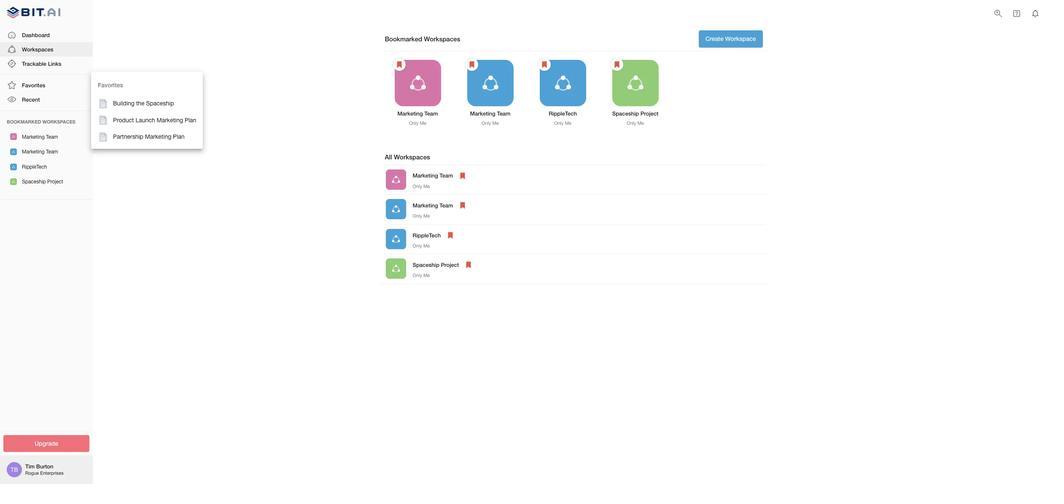 Task type: locate. For each thing, give the bounding box(es) containing it.
marketing team button down bookmarked workspaces
[[0, 129, 93, 144]]

launch
[[136, 117, 155, 123]]

2 vertical spatial workspaces
[[394, 153, 430, 161]]

remove bookmark image for marketing team
[[458, 200, 468, 211]]

2 horizontal spatial remove bookmark image
[[458, 200, 468, 211]]

trackable links button
[[0, 57, 93, 71]]

2 only me from the top
[[413, 214, 430, 219]]

4 only me from the top
[[413, 273, 430, 278]]

0 vertical spatial project
[[641, 110, 659, 117]]

team
[[425, 110, 438, 117], [497, 110, 511, 117], [46, 134, 58, 140], [46, 149, 58, 155], [440, 172, 453, 179], [440, 202, 453, 209]]

remove bookmark image for spaceship project
[[612, 59, 622, 69]]

0 horizontal spatial spaceship project
[[22, 179, 63, 185]]

building
[[113, 100, 135, 107]]

spaceship project button
[[0, 174, 93, 189]]

1 vertical spatial rippletech
[[22, 164, 47, 170]]

marketing team only me for remove bookmark image to the top
[[398, 110, 438, 126]]

remove bookmark image for rippletech
[[446, 230, 456, 240]]

bookmarked
[[7, 119, 41, 124]]

tim
[[25, 463, 35, 470]]

0 vertical spatial workspaces
[[424, 35, 460, 43]]

1 vertical spatial project
[[47, 179, 63, 185]]

marketing team only me
[[398, 110, 438, 126], [470, 110, 511, 126]]

1 vertical spatial workspaces
[[22, 46, 53, 53]]

1 horizontal spatial marketing team only me
[[470, 110, 511, 126]]

partnership marketing plan link
[[91, 129, 203, 145]]

rogue
[[25, 471, 39, 476]]

marketing team
[[22, 134, 58, 140], [22, 149, 58, 155], [413, 172, 453, 179], [413, 202, 453, 209]]

0 horizontal spatial remove bookmark image
[[394, 59, 404, 69]]

dashboard button
[[0, 28, 93, 42]]

bookmarked workspaces
[[7, 119, 76, 124]]

spaceship inside spaceship project only me
[[612, 110, 639, 117]]

0 horizontal spatial favorites
[[22, 82, 45, 89]]

favorites up recent on the top left of page
[[22, 82, 45, 89]]

workspaces
[[424, 35, 460, 43], [22, 46, 53, 53], [394, 153, 430, 161]]

0 horizontal spatial project
[[47, 179, 63, 185]]

favorites button
[[0, 78, 93, 93]]

1 horizontal spatial project
[[441, 262, 459, 268]]

0 vertical spatial plan
[[185, 117, 196, 123]]

workspaces down dashboard
[[22, 46, 53, 53]]

plan
[[185, 117, 196, 123], [173, 133, 185, 140]]

only me
[[413, 184, 430, 189], [413, 214, 430, 219], [413, 243, 430, 248], [413, 273, 430, 278]]

1 horizontal spatial remove bookmark image
[[446, 230, 456, 240]]

0 horizontal spatial rippletech
[[22, 164, 47, 170]]

project inside spaceship project only me
[[641, 110, 659, 117]]

only
[[409, 121, 419, 126], [482, 121, 491, 126], [554, 121, 564, 126], [627, 121, 636, 126], [413, 184, 422, 189], [413, 214, 422, 219], [413, 243, 422, 248], [413, 273, 422, 278]]

remove bookmark image for rippletech
[[539, 59, 550, 69]]

2 marketing team only me from the left
[[470, 110, 511, 126]]

0 vertical spatial spaceship project
[[22, 179, 63, 185]]

only inside rippletech only me
[[554, 121, 564, 126]]

spaceship
[[146, 100, 174, 107], [612, 110, 639, 117], [22, 179, 46, 185], [413, 262, 440, 268]]

product
[[113, 117, 134, 123]]

marketing team button up spaceship project button
[[0, 144, 93, 159]]

project
[[641, 110, 659, 117], [47, 179, 63, 185], [441, 262, 459, 268]]

1 marketing team only me from the left
[[398, 110, 438, 126]]

0 horizontal spatial marketing team only me
[[398, 110, 438, 126]]

remove bookmark image
[[467, 59, 477, 69], [539, 59, 550, 69], [612, 59, 622, 69], [458, 171, 468, 181], [464, 260, 474, 270]]

rippletech
[[549, 110, 577, 117], [22, 164, 47, 170], [413, 232, 441, 239]]

workspaces right all
[[394, 153, 430, 161]]

plan inside "menu item"
[[173, 133, 185, 140]]

0 vertical spatial remove bookmark image
[[394, 59, 404, 69]]

marketing
[[398, 110, 423, 117], [470, 110, 496, 117], [157, 117, 183, 123], [145, 133, 171, 140], [22, 134, 45, 140], [22, 149, 45, 155], [413, 172, 438, 179], [413, 202, 438, 209]]

remove bookmark image
[[394, 59, 404, 69], [458, 200, 468, 211], [446, 230, 456, 240]]

1 only me from the top
[[413, 184, 430, 189]]

me
[[420, 121, 427, 126], [493, 121, 499, 126], [565, 121, 572, 126], [638, 121, 644, 126], [424, 184, 430, 189], [424, 214, 430, 219], [424, 243, 430, 248], [424, 273, 430, 278]]

marketing team button
[[0, 129, 93, 144], [0, 144, 93, 159]]

spaceship project inside spaceship project button
[[22, 179, 63, 185]]

product launch marketing plan link
[[91, 112, 203, 129]]

spaceship project only me
[[612, 110, 659, 126]]

1 horizontal spatial favorites
[[98, 81, 123, 89]]

all
[[385, 153, 392, 161]]

1 vertical spatial plan
[[173, 133, 185, 140]]

favorites up building
[[98, 81, 123, 89]]

2 horizontal spatial project
[[641, 110, 659, 117]]

2 vertical spatial rippletech
[[413, 232, 441, 239]]

upgrade
[[35, 440, 58, 447]]

me inside spaceship project only me
[[638, 121, 644, 126]]

1 vertical spatial remove bookmark image
[[458, 200, 468, 211]]

spaceship project
[[22, 179, 63, 185], [413, 262, 459, 268]]

tb
[[11, 467, 18, 473]]

workspaces right bookmarked
[[424, 35, 460, 43]]

favorites
[[98, 81, 123, 89], [22, 82, 45, 89]]

2 horizontal spatial rippletech
[[549, 110, 577, 117]]

2 vertical spatial remove bookmark image
[[446, 230, 456, 240]]

1 vertical spatial spaceship project
[[413, 262, 459, 268]]



Task type: vqa. For each thing, say whether or not it's contained in the screenshot.
Me inside RippleTech Only Me
yes



Task type: describe. For each thing, give the bounding box(es) containing it.
recent button
[[0, 93, 93, 107]]

enterprises
[[40, 471, 64, 476]]

remove bookmark image for marketing team
[[467, 59, 477, 69]]

bookmarked workspaces
[[385, 35, 460, 43]]

favorites menu
[[91, 72, 203, 149]]

plan inside menu item
[[185, 117, 196, 123]]

rippletech only me
[[549, 110, 577, 126]]

spaceship inside menu item
[[146, 100, 174, 107]]

spaceship inside button
[[22, 179, 46, 185]]

workspaces button
[[0, 42, 93, 57]]

favorites inside menu
[[98, 81, 123, 89]]

1 horizontal spatial rippletech
[[413, 232, 441, 239]]

tim burton rogue enterprises
[[25, 463, 64, 476]]

bookmarked
[[385, 35, 422, 43]]

1 horizontal spatial spaceship project
[[413, 262, 459, 268]]

partnership marketing plan menu item
[[91, 129, 203, 145]]

product launch marketing plan
[[113, 117, 196, 123]]

marketing inside "menu item"
[[145, 133, 171, 140]]

dashboard
[[22, 31, 50, 38]]

links
[[48, 60, 61, 67]]

create workspace
[[706, 35, 756, 42]]

marketing inside menu item
[[157, 117, 183, 123]]

recent
[[22, 96, 40, 103]]

2 marketing team button from the top
[[0, 144, 93, 159]]

burton
[[36, 463, 53, 470]]

trackable
[[22, 60, 46, 67]]

trackable links
[[22, 60, 61, 67]]

upgrade button
[[3, 435, 89, 452]]

partnership marketing plan
[[113, 133, 185, 140]]

project inside button
[[47, 179, 63, 185]]

rippletech button
[[0, 159, 93, 174]]

2 vertical spatial project
[[441, 262, 459, 268]]

workspace
[[726, 35, 756, 42]]

building the spaceship
[[113, 100, 174, 107]]

workspaces for all workspaces
[[394, 153, 430, 161]]

3 only me from the top
[[413, 243, 430, 248]]

0 vertical spatial rippletech
[[549, 110, 577, 117]]

marketing team only me for remove bookmark icon corresponding to marketing team
[[470, 110, 511, 126]]

all workspaces
[[385, 153, 430, 161]]

rippletech inside button
[[22, 164, 47, 170]]

only inside spaceship project only me
[[627, 121, 636, 126]]

building the spaceship link
[[91, 95, 203, 112]]

favorites inside button
[[22, 82, 45, 89]]

partnership
[[113, 133, 143, 140]]

create
[[706, 35, 724, 42]]

product launch marketing plan menu item
[[91, 112, 203, 129]]

workspaces
[[42, 119, 76, 124]]

me inside rippletech only me
[[565, 121, 572, 126]]

1 marketing team button from the top
[[0, 129, 93, 144]]

building the spaceship menu item
[[91, 95, 203, 112]]

the
[[136, 100, 144, 107]]

workspaces inside workspaces button
[[22, 46, 53, 53]]

workspaces for bookmarked workspaces
[[424, 35, 460, 43]]



